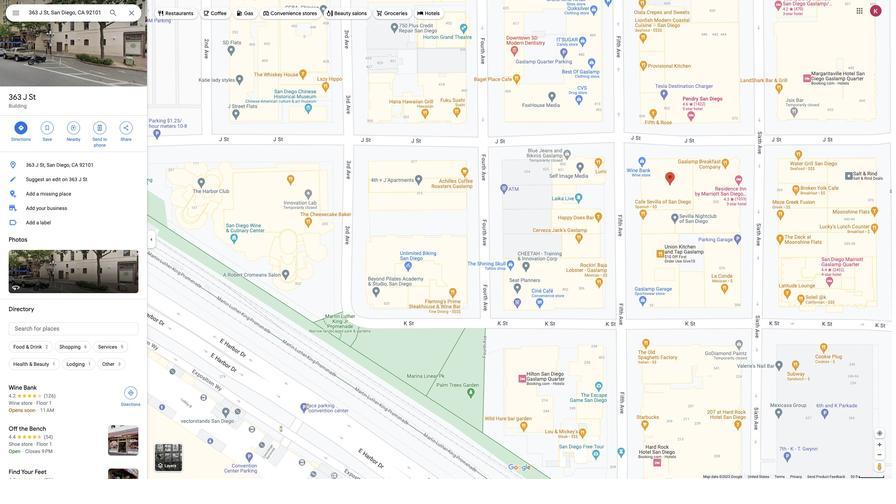 Task type: vqa. For each thing, say whether or not it's contained in the screenshot.
the leftmost ⋅
yes



Task type: locate. For each thing, give the bounding box(es) containing it.
a for missing
[[36, 191, 39, 197]]

beauty salons button
[[324, 5, 371, 22]]

wine inside 'wine store · floor 1 opens soon ⋅ 11 am'
[[9, 401, 20, 406]]

united states
[[748, 475, 770, 479]]

footer
[[704, 475, 851, 480]]

convenience stores button
[[260, 5, 322, 22]]

2 add from the top
[[26, 206, 35, 211]]

floor inside shoe store · floor 1 open ⋅ closes 9 pm
[[36, 442, 48, 447]]

1 vertical spatial add
[[26, 206, 35, 211]]

None field
[[29, 8, 103, 17]]

4.4
[[9, 435, 16, 440]]

& right health
[[29, 362, 32, 367]]

· inside shoe store · floor 1 open ⋅ closes 9 pm
[[34, 442, 35, 447]]

1 horizontal spatial 363
[[26, 162, 34, 168]]

floor up 9 pm
[[36, 442, 48, 447]]

0 vertical spatial j
[[23, 92, 27, 102]]

open
[[9, 449, 20, 455]]

1 down (126)
[[49, 401, 52, 406]]

directions down directions image
[[121, 402, 141, 407]]

none text field inside "363 j st" main content
[[9, 323, 138, 336]]

363 inside 363 j st building
[[9, 92, 22, 102]]

hotels
[[425, 10, 440, 17]]

beauty inside 'beauty salons' button
[[335, 10, 351, 17]]

zoom in image
[[877, 442, 883, 448]]

 search field
[[6, 4, 141, 23]]

2 vertical spatial 363
[[69, 177, 77, 182]]

0 vertical spatial store
[[21, 401, 32, 406]]

store down 4.4 stars 54 reviews "image"
[[21, 442, 33, 447]]

1 horizontal spatial ⋅
[[37, 408, 39, 414]]

0 vertical spatial add
[[26, 191, 35, 197]]

· up closes
[[34, 442, 35, 447]]

1 inside shoe store · floor 1 open ⋅ closes 9 pm
[[49, 442, 52, 447]]

1 vertical spatial store
[[21, 442, 33, 447]]

floor
[[36, 401, 48, 406], [36, 442, 48, 447]]

diego,
[[56, 162, 70, 168]]

0 horizontal spatial st
[[29, 92, 36, 102]]

floor for wine bank
[[36, 401, 48, 406]]

50 ft button
[[851, 475, 885, 479]]

0 horizontal spatial ⋅
[[22, 449, 24, 455]]

beauty down drink
[[34, 362, 49, 367]]

363 left the st,
[[26, 162, 34, 168]]

add left your
[[26, 206, 35, 211]]

3 add from the top
[[26, 220, 35, 226]]

1 vertical spatial &
[[29, 362, 32, 367]]

1 wine from the top
[[9, 385, 22, 392]]

0 vertical spatial directions
[[11, 137, 31, 142]]

· inside 'wine store · floor 1 opens soon ⋅ 11 am'
[[34, 401, 35, 406]]

j
[[23, 92, 27, 102], [36, 162, 39, 168], [79, 177, 81, 182]]

send left the product
[[808, 475, 816, 479]]

stores
[[303, 10, 317, 17]]

a left missing at the left
[[36, 191, 39, 197]]

0 vertical spatial 363
[[9, 92, 22, 102]]

building
[[9, 103, 27, 109]]

1 vertical spatial floor
[[36, 442, 48, 447]]

0 vertical spatial ·
[[34, 401, 35, 406]]

0 vertical spatial floor
[[36, 401, 48, 406]]

2 vertical spatial j
[[79, 177, 81, 182]]

edit
[[52, 177, 61, 182]]

0 vertical spatial send
[[93, 137, 102, 142]]

2 store from the top
[[21, 442, 33, 447]]

beauty inside "363 j st" main content
[[34, 362, 49, 367]]

footer containing map data ©2023 google
[[704, 475, 851, 480]]

footer inside google maps element
[[704, 475, 851, 480]]

a inside add a missing place button
[[36, 191, 39, 197]]

add inside button
[[26, 191, 35, 197]]

coffee button
[[200, 5, 231, 22]]

2 wine from the top
[[9, 401, 20, 406]]

1 horizontal spatial beauty
[[335, 10, 351, 17]]

soon
[[24, 408, 35, 414]]

0 horizontal spatial j
[[23, 92, 27, 102]]

363 J St, San Diego, CA 92101 field
[[6, 4, 141, 22]]

privacy button
[[791, 475, 802, 480]]

363 inside button
[[69, 177, 77, 182]]

phone
[[94, 143, 106, 148]]

add your business link
[[0, 201, 147, 216]]

⋅
[[37, 408, 39, 414], [22, 449, 24, 455]]

store inside shoe store · floor 1 open ⋅ closes 9 pm
[[21, 442, 33, 447]]

1 vertical spatial j
[[36, 162, 39, 168]]

0 horizontal spatial send
[[93, 137, 102, 142]]

363
[[9, 92, 22, 102], [26, 162, 34, 168], [69, 177, 77, 182]]

wine up 4.2 on the bottom of page
[[9, 385, 22, 392]]

1 add from the top
[[26, 191, 35, 197]]

⋅ right open
[[22, 449, 24, 455]]

0 vertical spatial &
[[26, 344, 29, 350]]

wine
[[9, 385, 22, 392], [9, 401, 20, 406]]

united states button
[[748, 475, 770, 480]]

1 horizontal spatial j
[[36, 162, 39, 168]]

1 store from the top
[[21, 401, 32, 406]]

floor inside 'wine store · floor 1 opens soon ⋅ 11 am'
[[36, 401, 48, 406]]

0 horizontal spatial &
[[26, 344, 29, 350]]

· for bank
[[34, 401, 35, 406]]

terms
[[775, 475, 785, 479]]

j right on
[[79, 177, 81, 182]]

0 vertical spatial ⋅
[[37, 408, 39, 414]]

1 vertical spatial wine
[[9, 401, 20, 406]]

closes
[[25, 449, 40, 455]]

1 vertical spatial send
[[808, 475, 816, 479]]

ft
[[856, 475, 858, 479]]

send product feedback
[[808, 475, 846, 479]]

363 j st building
[[9, 92, 36, 109]]

add inside 'link'
[[26, 206, 35, 211]]

send to phone
[[93, 137, 107, 148]]

directions
[[11, 137, 31, 142], [121, 402, 141, 407]]

1 horizontal spatial st
[[83, 177, 87, 182]]

· down 4.2 stars 126 reviews image at left
[[34, 401, 35, 406]]

& right food
[[26, 344, 29, 350]]

gas
[[244, 10, 253, 17]]

st,
[[40, 162, 45, 168]]

a inside add a label 'button'
[[36, 220, 39, 226]]

1 vertical spatial directions
[[121, 402, 141, 407]]

store inside 'wine store · floor 1 opens soon ⋅ 11 am'
[[21, 401, 32, 406]]

the
[[19, 426, 28, 433]]

1 horizontal spatial directions
[[121, 402, 141, 407]]

&
[[26, 344, 29, 350], [29, 362, 32, 367]]

j inside 363 j st building
[[23, 92, 27, 102]]

363 inside button
[[26, 162, 34, 168]]

photos
[[9, 237, 27, 244]]

united
[[748, 475, 759, 479]]

j for st,
[[36, 162, 39, 168]]

2 a from the top
[[36, 220, 39, 226]]

· for the
[[34, 442, 35, 447]]

1 left 'lodging'
[[53, 362, 55, 367]]

directions inside actions for 363 j st region
[[11, 137, 31, 142]]

1 horizontal spatial &
[[29, 362, 32, 367]]

363 up the building
[[9, 92, 22, 102]]

2 horizontal spatial j
[[79, 177, 81, 182]]

1 a from the top
[[36, 191, 39, 197]]

363 right on
[[69, 177, 77, 182]]

collapse side panel image
[[147, 236, 155, 244]]

2 vertical spatial add
[[26, 220, 35, 226]]

0 vertical spatial wine
[[9, 385, 22, 392]]

convenience
[[271, 10, 301, 17]]

store
[[21, 401, 32, 406], [21, 442, 33, 447]]

coffee
[[211, 10, 227, 17]]

store up the soon
[[21, 401, 32, 406]]

3
[[118, 362, 121, 367]]

363 j st, san diego, ca 92101 button
[[0, 158, 147, 172]]

floor up the 11 am
[[36, 401, 48, 406]]

google account: kenny nguyen  
(kenny.nguyen@adept.ai) image
[[870, 5, 882, 16]]

1 vertical spatial a
[[36, 220, 39, 226]]

0 horizontal spatial directions
[[11, 137, 31, 142]]

4.2 stars 126 reviews image
[[9, 393, 56, 400]]

to
[[103, 137, 107, 142]]

send up phone
[[93, 137, 102, 142]]

directions image
[[128, 390, 134, 397]]

wine up opens
[[9, 401, 20, 406]]

j left the st,
[[36, 162, 39, 168]]

0 vertical spatial st
[[29, 92, 36, 102]]

find your feet
[[9, 469, 47, 476]]

feedback
[[830, 475, 846, 479]]

terms button
[[775, 475, 785, 480]]

send inside button
[[808, 475, 816, 479]]

salons
[[352, 10, 367, 17]]

add down suggest
[[26, 191, 35, 197]]

1 vertical spatial ⋅
[[22, 449, 24, 455]]

send inside send to phone
[[93, 137, 102, 142]]

j inside 363 j st, san diego, ca 92101 button
[[36, 162, 39, 168]]

directions down 
[[11, 137, 31, 142]]

st
[[29, 92, 36, 102], [83, 177, 87, 182]]

1 vertical spatial beauty
[[34, 362, 49, 367]]

add left label
[[26, 220, 35, 226]]

send product feedback button
[[808, 475, 846, 480]]

label
[[40, 220, 51, 226]]

1 down (54)
[[49, 442, 52, 447]]

add for add a missing place
[[26, 191, 35, 197]]

find your feet link
[[0, 463, 147, 480]]

shopping 6
[[59, 344, 87, 350]]

map
[[704, 475, 711, 479]]

None text field
[[9, 323, 138, 336]]

your
[[36, 206, 46, 211]]

add a label button
[[0, 216, 147, 230]]

6
[[84, 345, 87, 350]]

1 right 'lodging'
[[88, 362, 91, 367]]

beauty left salons
[[335, 10, 351, 17]]

layers
[[165, 464, 176, 469]]

bench
[[29, 426, 46, 433]]

2 horizontal spatial 363
[[69, 177, 77, 182]]

a left label
[[36, 220, 39, 226]]

add inside 'button'
[[26, 220, 35, 226]]

1 horizontal spatial send
[[808, 475, 816, 479]]

0 horizontal spatial 363
[[9, 92, 22, 102]]

send for send product feedback
[[808, 475, 816, 479]]

1 vertical spatial st
[[83, 177, 87, 182]]

1 vertical spatial ·
[[34, 442, 35, 447]]

0 vertical spatial beauty
[[335, 10, 351, 17]]

⋅ right the soon
[[37, 408, 39, 414]]

missing
[[40, 191, 58, 197]]

0 vertical spatial a
[[36, 191, 39, 197]]

0 horizontal spatial beauty
[[34, 362, 49, 367]]

1 vertical spatial 363
[[26, 162, 34, 168]]

j up the building
[[23, 92, 27, 102]]



Task type: describe. For each thing, give the bounding box(es) containing it.
directions inside button
[[121, 402, 141, 407]]

nearby
[[67, 137, 80, 142]]

suggest an edit on 363 j st button
[[0, 172, 147, 187]]

data
[[712, 475, 719, 479]]

(126)
[[44, 393, 56, 399]]

50
[[851, 475, 855, 479]]

add for add a label
[[26, 220, 35, 226]]

wine bank
[[9, 385, 37, 392]]

opens
[[9, 408, 23, 414]]

privacy
[[791, 475, 802, 479]]

hotels button
[[414, 5, 444, 22]]

your
[[21, 469, 33, 476]]

⋅ inside 'wine store · floor 1 opens soon ⋅ 11 am'
[[37, 408, 39, 414]]

san
[[47, 162, 55, 168]]

product
[[817, 475, 829, 479]]

add a missing place
[[26, 191, 71, 197]]

shoe
[[9, 442, 20, 447]]

⋅ inside shoe store · floor 1 open ⋅ closes 9 pm
[[22, 449, 24, 455]]

drink
[[30, 344, 42, 350]]

363 j st main content
[[0, 0, 147, 480]]

off the bench
[[9, 426, 46, 433]]

google maps element
[[0, 0, 892, 480]]

bank
[[24, 385, 37, 392]]


[[123, 124, 129, 132]]

business
[[47, 206, 67, 211]]

5
[[121, 345, 123, 350]]

363 j st, san diego, ca 92101
[[26, 162, 94, 168]]

wine for wine bank
[[9, 385, 22, 392]]

a for label
[[36, 220, 39, 226]]

off
[[9, 426, 18, 433]]

2
[[46, 345, 48, 350]]

 button
[[6, 4, 26, 23]]

restaurants
[[166, 10, 194, 17]]

gas button
[[233, 5, 258, 22]]

states
[[759, 475, 770, 479]]

363 for st
[[9, 92, 22, 102]]

show street view coverage image
[[875, 462, 885, 472]]

363 for st,
[[26, 162, 34, 168]]

map data ©2023 google
[[704, 475, 743, 479]]

shopping
[[59, 344, 81, 350]]

4.2
[[9, 393, 16, 399]]

ca
[[72, 162, 78, 168]]

add a missing place button
[[0, 187, 147, 201]]

google
[[731, 475, 743, 479]]

92101
[[79, 162, 94, 168]]

add a label
[[26, 220, 51, 226]]

& for drink
[[26, 344, 29, 350]]

lodging
[[67, 362, 85, 367]]

food
[[13, 344, 25, 350]]


[[97, 124, 103, 132]]

zoom out image
[[877, 453, 883, 458]]

other 3
[[102, 362, 121, 367]]

beauty salons
[[335, 10, 367, 17]]

50 ft
[[851, 475, 858, 479]]

on
[[62, 177, 68, 182]]

show your location image
[[877, 431, 883, 437]]

store for bank
[[21, 401, 32, 406]]

directions button
[[117, 385, 145, 408]]


[[12, 8, 20, 18]]

feet
[[35, 469, 47, 476]]

lodging 1
[[67, 362, 91, 367]]

actions for 363 j st region
[[0, 116, 147, 152]]

food & drink 2
[[13, 344, 48, 350]]

1 inside lodging 1
[[88, 362, 91, 367]]

add for add your business
[[26, 206, 35, 211]]

services 5
[[98, 344, 123, 350]]

services
[[98, 344, 117, 350]]

send for send to phone
[[93, 137, 102, 142]]

st inside 363 j st building
[[29, 92, 36, 102]]

convenience stores
[[271, 10, 317, 17]]

health & beauty 1
[[13, 362, 55, 367]]

none field inside 363 j st, san diego, ca 92101 field
[[29, 8, 103, 17]]

restaurants button
[[155, 5, 198, 22]]

store for the
[[21, 442, 33, 447]]

directory
[[9, 306, 34, 313]]

9 pm
[[42, 449, 53, 455]]

wine store · floor 1 opens soon ⋅ 11 am
[[9, 401, 54, 414]]

& for beauty
[[29, 362, 32, 367]]

1 inside health & beauty 1
[[53, 362, 55, 367]]

st inside button
[[83, 177, 87, 182]]

an
[[46, 177, 51, 182]]

suggest
[[26, 177, 44, 182]]

save
[[43, 137, 52, 142]]

add your business
[[26, 206, 67, 211]]

1 inside 'wine store · floor 1 opens soon ⋅ 11 am'
[[49, 401, 52, 406]]

wine for wine store · floor 1 opens soon ⋅ 11 am
[[9, 401, 20, 406]]

j inside suggest an edit on 363 j st button
[[79, 177, 81, 182]]

4.4 stars 54 reviews image
[[9, 434, 53, 441]]

(54)
[[44, 435, 53, 440]]

shoe store · floor 1 open ⋅ closes 9 pm
[[9, 442, 53, 455]]

share
[[121, 137, 132, 142]]

find
[[9, 469, 20, 476]]

floor for off the bench
[[36, 442, 48, 447]]


[[44, 124, 51, 132]]

groceries
[[384, 10, 408, 17]]

j for st
[[23, 92, 27, 102]]

place
[[59, 191, 71, 197]]


[[18, 124, 24, 132]]

11 am
[[40, 408, 54, 414]]

groceries button
[[374, 5, 412, 22]]

4.5 stars 51 reviews image
[[9, 477, 53, 480]]

other
[[102, 362, 115, 367]]

©2023
[[720, 475, 731, 479]]

health
[[13, 362, 28, 367]]

suggest an edit on 363 j st
[[26, 177, 87, 182]]



